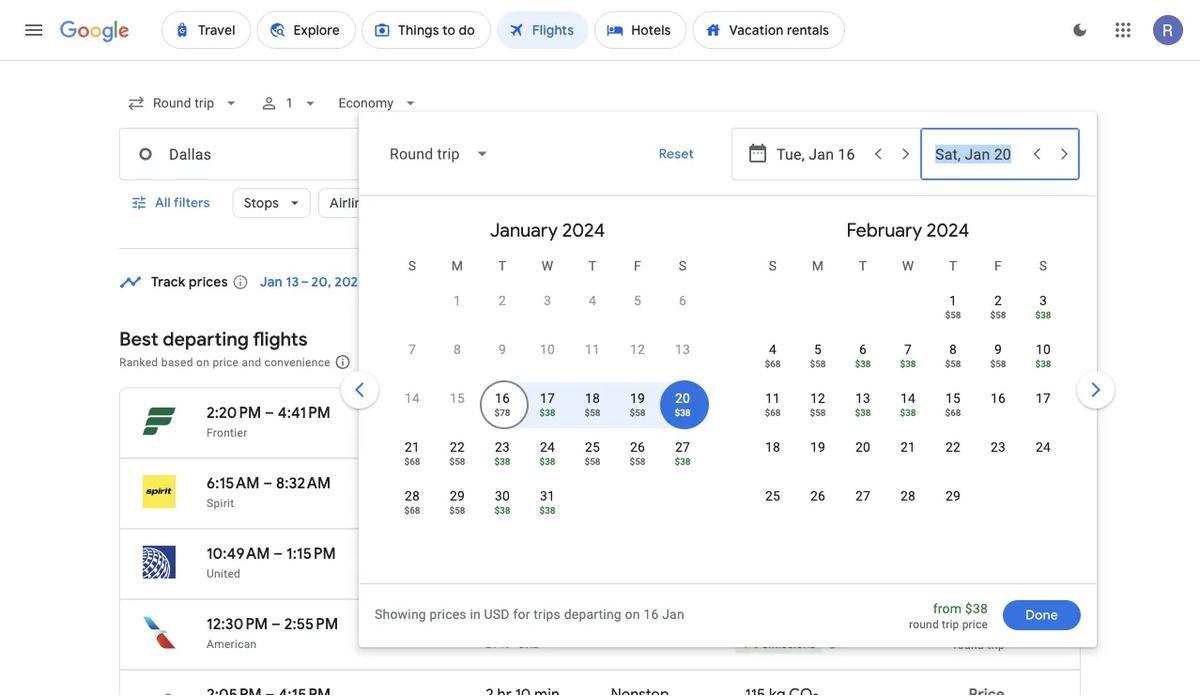 Task type: locate. For each thing, give the bounding box(es) containing it.
total duration 2 hr 10 min. element
[[486, 685, 611, 695]]

january
[[490, 218, 558, 242]]

1 vertical spatial kg co 2 -21% emissions
[[741, 473, 823, 510]]

10:49 am – 1:15 pm united
[[207, 544, 336, 580]]

thu, feb 8 element
[[950, 340, 957, 359]]

8 inside button
[[454, 341, 461, 357]]

round trip
[[954, 427, 1005, 440], [954, 497, 1005, 511]]

$58 for 25
[[585, 456, 601, 467]]

18 inside 18 $58
[[585, 390, 600, 406]]

14 for 14
[[405, 390, 420, 406]]

27 for 27 $38
[[675, 439, 691, 455]]

23
[[495, 439, 510, 455], [991, 439, 1006, 455]]

0 horizontal spatial departing
[[163, 327, 249, 351]]

10 inside button
[[540, 341, 555, 357]]

12 down 5 button
[[630, 341, 645, 357]]

s
[[408, 258, 416, 273], [679, 258, 687, 273], [769, 258, 777, 273], [1040, 258, 1048, 273]]

departing
[[163, 327, 249, 351], [564, 606, 622, 622]]

4 s from the left
[[1040, 258, 1048, 273]]

2:20 pm – 4:41 pm frontier
[[207, 403, 331, 439]]

None field
[[119, 86, 248, 120], [331, 86, 427, 120], [375, 132, 505, 177], [119, 86, 248, 120], [331, 86, 427, 120], [375, 132, 505, 177]]

1 horizontal spatial 6
[[860, 341, 867, 357]]

1 vertical spatial 25
[[766, 488, 781, 504]]

emissions button
[[668, 188, 772, 218]]

$58 for 8
[[945, 358, 962, 369]]

w inside february 2024 row group
[[902, 258, 914, 273]]

0 horizontal spatial 15
[[450, 390, 465, 406]]

17 inside button
[[1036, 390, 1051, 406]]

this price for this flight doesn't include overhead bin access. if you need a carry-on bag, use the bags filter to update prices. image
[[957, 401, 980, 423], [955, 471, 978, 494]]

14 $38
[[900, 390, 916, 418]]

1 8 from the left
[[454, 341, 461, 357]]

dfw inside 2 hr 17 min dfw – ord
[[486, 496, 510, 510]]

– inside 2 hr 17 min dfw – ord
[[510, 496, 518, 510]]

12 for 12
[[630, 341, 645, 357]]

3 $38
[[1036, 293, 1052, 320]]

trip inside $178 round trip
[[987, 638, 1005, 651]]

26 inside 26 $58
[[630, 439, 645, 455]]

0 vertical spatial nonstop
[[608, 403, 667, 422]]

1 7 from the left
[[409, 341, 416, 357]]

11 down 4 button
[[585, 341, 600, 357]]

w up wed, jan 3 element
[[542, 258, 554, 273]]

nonstop flight. element
[[608, 403, 667, 425], [608, 614, 667, 636], [611, 685, 669, 695]]

Departure time: 10:49 AM. text field
[[207, 544, 270, 563]]

1 horizontal spatial on
[[625, 606, 640, 622]]

mon, feb 26 element
[[811, 487, 826, 505]]

1 vertical spatial 21%
[[744, 497, 766, 510]]

1 3 from the left
[[544, 293, 551, 308]]

, 68 us dollars element up sun, jan 28 element
[[404, 456, 420, 467]]

13 down passenger
[[856, 390, 871, 406]]

1 horizontal spatial 4
[[769, 341, 777, 357]]

9 for 9
[[499, 341, 506, 357]]

grid
[[367, 204, 1089, 595]]

sort by: button
[[995, 345, 1081, 379]]

0 vertical spatial hr
[[498, 403, 512, 422]]

– down showing prices in usd for trips departing on 16 jan
[[510, 637, 518, 651]]

12
[[630, 341, 645, 357], [811, 390, 826, 406]]

3 hr from the top
[[498, 614, 512, 634]]

m inside february 2024 row group
[[812, 258, 824, 273]]

tue, feb 20 element
[[856, 438, 871, 457]]

20 inside button
[[856, 439, 871, 455]]

2024 for february 2024
[[927, 218, 970, 242]]

thu, jan 25 element
[[585, 438, 600, 457]]

$58 for 2
[[991, 309, 1007, 320]]

, 68 us dollars element for 11
[[765, 407, 781, 418]]

$68 up sun, jan 28 element
[[404, 456, 420, 467]]

0 vertical spatial jan
[[260, 274, 283, 291]]

2 horizontal spatial 2024
[[927, 218, 970, 242]]

passenger assistance button
[[837, 356, 952, 369]]

0 vertical spatial for
[[553, 356, 568, 369]]

19 down 12 $58
[[811, 439, 826, 455]]

w down february 2024
[[902, 258, 914, 273]]

8
[[454, 341, 461, 357], [950, 341, 957, 357]]

$58 right 24 $38
[[585, 456, 601, 467]]

1 24 from the left
[[540, 439, 555, 455]]

1 nonstop from the top
[[608, 403, 667, 422]]

21 inside 21 $68
[[405, 439, 420, 455]]

fri, jan 5 element
[[634, 291, 642, 310]]

grid containing january 2024
[[367, 204, 1089, 595]]

10 button
[[525, 340, 570, 385]]

1 vertical spatial 5
[[814, 341, 822, 357]]

16 inside 16 $78
[[495, 390, 510, 406]]

$68 up the sun, feb 18 element
[[765, 407, 781, 418]]

t up tue, jan 2 element
[[499, 258, 507, 273]]

f inside row group
[[995, 258, 1002, 273]]

prices for showing
[[430, 606, 467, 622]]

row containing 25
[[751, 478, 976, 532]]

1 15 from the left
[[450, 390, 465, 406]]

4 inside 4 $68
[[769, 341, 777, 357]]

17 inside 17 $38
[[540, 390, 555, 406]]

0 vertical spatial -
[[741, 427, 744, 440]]

$38 inside from $38 round trip price
[[966, 601, 988, 616]]

7 inside button
[[409, 341, 416, 357]]

-7% emissions button
[[734, 615, 838, 654]]

16
[[495, 390, 510, 406], [991, 390, 1006, 406], [644, 606, 659, 622]]

thu, jan 11 element
[[585, 340, 600, 359]]

Departure time: 6:15 AM. text field
[[207, 473, 260, 493]]

0 vertical spatial kg
[[761, 403, 777, 422]]

27 down 20 button
[[856, 488, 871, 504]]

, 58 us dollars element
[[945, 309, 962, 320], [991, 309, 1007, 320], [810, 358, 826, 369], [945, 358, 962, 369], [991, 358, 1007, 369], [585, 407, 601, 418], [630, 407, 646, 418], [810, 407, 826, 418], [449, 456, 466, 467], [585, 456, 601, 467], [630, 456, 646, 467], [449, 504, 466, 516]]

3 for 3 $38
[[1040, 293, 1047, 308]]

2 ord from the top
[[518, 637, 541, 651]]

10 inside "10 $38"
[[1036, 341, 1051, 357]]

2 for 2
[[499, 293, 506, 308]]

tue, feb 13 element
[[856, 389, 871, 408]]

min inside "2 hr 21 min dfw – mdw"
[[533, 403, 558, 422]]

$68 for 15
[[945, 407, 962, 418]]

1 vertical spatial 27
[[856, 488, 871, 504]]

0 horizontal spatial 7
[[409, 341, 416, 357]]

round inside $178 round trip
[[954, 638, 984, 651]]

2 22 from the left
[[946, 439, 961, 455]]

1 vertical spatial this price for this flight doesn't include overhead bin access. if you need a carry-on bag, use the bags filter to update prices. image
[[955, 471, 978, 494]]

2 24 from the left
[[1036, 439, 1051, 455]]

4
[[589, 293, 597, 308], [769, 341, 777, 357]]

20 down 13 $38
[[856, 439, 871, 455]]

19 inside 19 $58
[[630, 390, 645, 406]]

2 15 from the left
[[946, 390, 961, 406]]

nonstop
[[608, 403, 667, 422], [608, 614, 667, 634]]

nonstop flight. element for 2 hr 21 min
[[608, 403, 667, 425]]

prices left learn more about tracked prices image
[[189, 274, 228, 291]]

18 inside button
[[766, 439, 781, 455]]

2 14 from the left
[[901, 390, 916, 406]]

, 58 us dollars element up fri, jan 26 element
[[630, 407, 646, 418]]

24
[[540, 439, 555, 455], [1036, 439, 1051, 455]]

178 US dollars text field
[[974, 614, 1005, 634]]

4 right wed, jan 3 element
[[589, 293, 597, 308]]

sun, feb 11 element
[[766, 389, 781, 408]]

, 58 us dollars element up fri, feb 9 element
[[991, 309, 1007, 320]]

15 inside 15 $68
[[946, 390, 961, 406]]

1 22 from the left
[[450, 439, 465, 455]]

19 for 19 $58
[[630, 390, 645, 406]]

2024 for january 2024
[[562, 218, 605, 242]]

0 horizontal spatial price
[[213, 356, 239, 369]]

1 horizontal spatial 17
[[540, 390, 555, 406]]

f inside january 2024 row group
[[634, 258, 642, 273]]

t up thu, feb 1 'element' on the right of the page
[[949, 258, 958, 273]]

2 29 from the left
[[946, 488, 961, 504]]

– right 6:15 am
[[263, 473, 273, 493]]

1 vertical spatial nonstop flight. element
[[608, 614, 667, 636]]

0 horizontal spatial 6
[[679, 293, 687, 308]]

13 for 13
[[675, 341, 691, 357]]

m for february 2024
[[812, 258, 824, 273]]

3
[[544, 293, 551, 308], [1040, 293, 1047, 308]]

, 58 us dollars element for 9
[[991, 358, 1007, 369]]

21 $68
[[404, 439, 420, 467]]

1 9 from the left
[[499, 341, 506, 357]]

28
[[405, 488, 420, 504], [901, 488, 916, 504]]

1 dfw from the top
[[486, 426, 510, 439]]

14 inside button
[[405, 390, 420, 406]]

2 nonstop from the top
[[608, 614, 667, 634]]

price
[[213, 356, 239, 369], [963, 618, 988, 631]]

trip right the 29 button
[[987, 497, 1005, 511]]

1 inside button
[[454, 293, 461, 308]]

nonstop up fri, jan 26 element
[[608, 403, 667, 422]]

$58
[[945, 309, 962, 320], [991, 309, 1007, 320], [810, 358, 826, 369], [945, 358, 962, 369], [991, 358, 1007, 369], [585, 407, 601, 418], [630, 407, 646, 418], [810, 407, 826, 418], [449, 456, 466, 467], [585, 456, 601, 467], [630, 456, 646, 467], [449, 504, 466, 516]]

$58 up thu, jan 25 element
[[585, 407, 601, 418]]

17
[[540, 390, 555, 406], [1036, 390, 1051, 406], [515, 473, 529, 493]]

7 button
[[390, 340, 435, 385]]

2 7 from the left
[[905, 341, 912, 357]]

28 down 21 button
[[901, 488, 916, 504]]

connecting airports button
[[780, 188, 949, 218]]

for
[[553, 356, 568, 369], [513, 606, 530, 622]]

0 horizontal spatial 2024
[[335, 274, 367, 291]]

11 inside button
[[585, 341, 600, 357]]

0 horizontal spatial m
[[452, 258, 463, 273]]

6 button
[[660, 291, 705, 336]]

trip down from
[[942, 618, 960, 631]]

tue, feb 6 element
[[860, 340, 867, 359]]

hr inside "2 hr 21 min dfw – mdw"
[[498, 403, 512, 422]]

27
[[675, 439, 691, 455], [856, 488, 871, 504]]

emissions down 19 button in the right of the page
[[769, 497, 823, 510]]

13 inside 13 $38
[[856, 390, 871, 406]]

row containing 21
[[390, 429, 705, 483]]

on right trips
[[625, 606, 640, 622]]

14 button
[[390, 389, 435, 434]]

tue, jan 16, departure date. element
[[495, 389, 510, 408]]

2 inside button
[[499, 293, 506, 308]]

20 $38
[[675, 390, 691, 418]]

, 68 us dollars element for 4
[[765, 358, 781, 369]]

1 horizontal spatial 27
[[856, 488, 871, 504]]

– inside 6:15 am – 8:32 am spirit
[[263, 473, 273, 493]]

, 58 us dollars element for 25
[[585, 456, 601, 467]]

1 horizontal spatial 24
[[1036, 439, 1051, 455]]

w for february
[[902, 258, 914, 273]]

$68 right bag
[[765, 358, 781, 369]]

2 inside 2 $58
[[995, 293, 1002, 308]]

2 for 2 hr 17 min dfw – ord
[[486, 473, 494, 493]]

12 button
[[615, 340, 660, 385]]

trip inside from $38 round trip price
[[942, 618, 960, 631]]

1 horizontal spatial 16
[[644, 606, 659, 622]]

dfw for 2 hr 17 min
[[486, 496, 510, 510]]

1 horizontal spatial 19
[[811, 439, 826, 455]]

$38 inside the best departing flights main content
[[980, 403, 1005, 422]]

1 vertical spatial co
[[781, 473, 804, 493]]

, 68 us dollars element for 21
[[404, 456, 420, 467]]

1 vertical spatial 6
[[860, 341, 867, 357]]

2 horizontal spatial 17
[[1036, 390, 1051, 406]]

2 dfw from the top
[[486, 496, 510, 510]]

28 inside 28 $68
[[405, 488, 420, 504]]

filters
[[174, 194, 210, 211]]

22 inside 22 $58
[[450, 439, 465, 455]]

fri, jan 12 element
[[630, 340, 645, 359]]

12 inside 12 $58
[[811, 390, 826, 406]]

1 vertical spatial 18
[[766, 439, 781, 455]]

fri, feb 9 element
[[995, 340, 1002, 359]]

2 right "in"
[[486, 614, 494, 634]]

21 right $78
[[515, 403, 529, 422]]

23 for 23 $38
[[495, 439, 510, 455]]

1 vertical spatial 4
[[769, 341, 777, 357]]

3 dfw from the top
[[486, 637, 510, 651]]

1 vertical spatial price
[[963, 618, 988, 631]]

7 inside 7 $38
[[905, 341, 912, 357]]

– left the 4:41 pm
[[265, 403, 274, 422]]

2 vertical spatial -
[[741, 638, 744, 651]]

wed, jan 10 element
[[540, 340, 555, 359]]

0 horizontal spatial 26
[[630, 439, 645, 455]]

0 horizontal spatial f
[[634, 258, 642, 273]]

1 28 from the left
[[405, 488, 420, 504]]

mon, feb 12 element
[[811, 389, 826, 408]]

22 for 22
[[946, 439, 961, 455]]

ord inside 2 hr 25 min dfw – ord
[[518, 637, 541, 651]]

1 w from the left
[[542, 258, 554, 273]]

dfw inside 2 hr 25 min dfw – ord
[[486, 637, 510, 651]]

0 vertical spatial 25
[[585, 439, 600, 455]]

0 vertical spatial min
[[533, 403, 558, 422]]

1 horizontal spatial 2024
[[562, 218, 605, 242]]

18 down 11 $68
[[766, 439, 781, 455]]

5 right 'may'
[[814, 341, 822, 357]]

24 down total duration 2 hr 21 min. "element"
[[540, 439, 555, 455]]

1 round trip from the top
[[954, 427, 1005, 440]]

fri, jan 26 element
[[630, 438, 645, 457]]

$58 right 'may'
[[810, 358, 826, 369]]

21
[[515, 403, 529, 422], [405, 439, 420, 455], [901, 439, 916, 455]]

0 horizontal spatial 4
[[589, 293, 597, 308]]

0 vertical spatial co
[[781, 403, 804, 422]]

m up mon, jan 1 element
[[452, 258, 463, 273]]

mon, feb 5 element
[[814, 340, 822, 359]]

kg co 2 -21% emissions
[[741, 403, 823, 440], [741, 473, 823, 510]]

sat, feb 17 element
[[1036, 389, 1051, 408]]

sun, jan 28 element
[[405, 487, 420, 505]]

17 $38
[[540, 390, 556, 418]]

16 inside button
[[991, 390, 1006, 406]]

flights
[[253, 327, 308, 351]]

0 horizontal spatial 22
[[450, 439, 465, 455]]

$178 round trip
[[954, 614, 1005, 651]]

$38 for 14
[[900, 407, 916, 418]]

round inside from $38 round trip price
[[909, 618, 939, 631]]

21 for 21
[[901, 439, 916, 455]]

$178
[[974, 614, 1005, 634]]

ord down total duration 2 hr 17 min. element at the bottom of page
[[518, 496, 541, 510]]

25 down 18 button
[[766, 488, 781, 504]]

22 $58
[[449, 439, 466, 467]]

, 58 us dollars element right 24 $38
[[585, 456, 601, 467]]

5 inside 5 $58
[[814, 341, 822, 357]]

may
[[777, 356, 799, 369]]

0 vertical spatial 4
[[589, 293, 597, 308]]

2 w from the left
[[902, 258, 914, 273]]

0 horizontal spatial for
[[513, 606, 530, 622]]

1 horizontal spatial 23
[[991, 439, 1006, 455]]

f for january 2024
[[634, 258, 642, 273]]

1 vertical spatial 13
[[856, 390, 871, 406]]

, 58 us dollars element for 18
[[585, 407, 601, 418]]

2 vertical spatial hr
[[498, 614, 512, 634]]

airlines
[[330, 194, 377, 211]]

, 68 us dollars element
[[765, 358, 781, 369], [765, 407, 781, 418], [945, 407, 962, 418], [404, 456, 420, 467], [404, 504, 420, 516]]

3 inside the 3 'button'
[[544, 293, 551, 308]]

3 right tue, jan 2 element
[[544, 293, 551, 308]]

26 down 19 button in the right of the page
[[811, 488, 826, 504]]

total duration 2 hr 17 min. element
[[486, 473, 608, 496]]

$58 up the mon, jan 29 element
[[449, 456, 466, 467]]

15 left 38 us dollars text field
[[946, 390, 961, 406]]

– left arrival time: 1:15 pm. text field
[[274, 544, 283, 563]]

2 horizontal spatial 21
[[901, 439, 916, 455]]

15 button
[[435, 389, 480, 434]]

m for january 2024
[[452, 258, 463, 273]]

learn more about tracked prices image
[[232, 274, 249, 291]]

1 vertical spatial 12
[[811, 390, 826, 406]]

$58 right 28 $68
[[449, 504, 466, 516]]

, 38 us dollars element for 20
[[675, 407, 691, 418]]

1 vertical spatial round trip
[[954, 497, 1005, 511]]

wed, jan 17 element
[[540, 389, 555, 408]]

12:30 pm
[[207, 614, 268, 634]]

22 button
[[931, 438, 976, 483]]

thu, jan 4 element
[[589, 291, 597, 310]]

20 inside 20 $38
[[675, 390, 691, 406]]

2 9 from the left
[[995, 341, 1002, 357]]

and down flights
[[242, 356, 261, 369]]

2 8 from the left
[[950, 341, 957, 357]]

sun, jan 21 element
[[405, 438, 420, 457]]

9 inside button
[[499, 341, 506, 357]]

for inside the best departing flights main content
[[553, 356, 568, 369]]

min inside 2 hr 17 min dfw – ord
[[533, 473, 558, 493]]

2 inside 2 hr 25 min dfw – ord
[[486, 614, 494, 634]]

prices
[[362, 356, 396, 369]]

february 2024 row group
[[728, 204, 1089, 576]]

5 inside button
[[634, 293, 642, 308]]

w inside january 2024 row group
[[542, 258, 554, 273]]

2 f from the left
[[995, 258, 1002, 273]]

2 left the 30
[[486, 473, 494, 493]]

round
[[954, 427, 984, 440], [954, 497, 984, 511], [909, 618, 939, 631], [954, 638, 984, 651]]

1 m from the left
[[452, 258, 463, 273]]

leaves dallas/fort worth international airport at 10:49 am on saturday, january 13 and arrives at o'hare international airport at 1:15 pm on saturday, january 13. element
[[207, 544, 336, 563]]

dfw down $78
[[486, 426, 510, 439]]

0 vertical spatial round trip
[[954, 427, 1005, 440]]

leaves dallas/fort worth international airport at 12:30 pm on saturday, january 13 and arrives at o'hare international airport at 2:55 pm on saturday, january 13. element
[[207, 614, 338, 634]]

20 down 13 button
[[675, 390, 691, 406]]

4 inside button
[[589, 293, 597, 308]]

thu, jan 18 element
[[585, 389, 600, 408]]

sat, jan 27 element
[[675, 438, 691, 457]]

1 vertical spatial departing
[[564, 606, 622, 622]]

9 inside 9 $58
[[995, 341, 1002, 357]]

19 button
[[796, 438, 841, 483]]

0 vertical spatial 21%
[[744, 427, 766, 440]]

, 78 us dollars element
[[495, 407, 511, 418]]

, 58 us dollars element for 5
[[810, 358, 826, 369]]

2 kg from the top
[[761, 473, 777, 493]]

kg
[[761, 403, 777, 422], [761, 473, 777, 493]]

ord inside 2 hr 17 min dfw – ord
[[518, 496, 541, 510]]

1 horizontal spatial departing
[[564, 606, 622, 622]]

14 for 14 $38
[[901, 390, 916, 406]]

23 inside 23 $38
[[495, 439, 510, 455]]

, 68 us dollars element right bag
[[765, 358, 781, 369]]

4 t from the left
[[949, 258, 958, 273]]

28 for 28 $68
[[405, 488, 420, 504]]

$58 up thu, feb 15 element
[[945, 358, 962, 369]]

9 left +
[[499, 341, 506, 357]]

1 vertical spatial 19
[[811, 439, 826, 455]]

$58 up fri, feb 16 element
[[991, 358, 1007, 369]]

total duration 2 hr 25 min. element
[[486, 614, 608, 636]]

2 23 from the left
[[991, 439, 1006, 455]]

price inside from $38 round trip price
[[963, 618, 988, 631]]

0 horizontal spatial 9
[[499, 341, 506, 357]]

23 inside button
[[991, 439, 1006, 455]]

23 down 38 us dollars text field
[[991, 439, 1006, 455]]

1 f from the left
[[634, 258, 642, 273]]

2 horizontal spatial 25
[[766, 488, 781, 504]]

t up thu, jan 4 element
[[589, 258, 597, 273]]

min for 2 hr 25 min
[[536, 614, 561, 634]]

mon, jan 22 element
[[450, 438, 465, 457]]

31
[[540, 488, 555, 504]]

1 horizontal spatial 3
[[1040, 293, 1047, 308]]

$38 for 10
[[1036, 358, 1052, 369]]

prices inside 'find the best price' region
[[189, 274, 228, 291]]

fees
[[527, 356, 550, 369], [752, 356, 774, 369]]

2 m from the left
[[812, 258, 824, 273]]

2 t from the left
[[589, 258, 597, 273]]

all
[[155, 194, 171, 211]]

, 38 us dollars element
[[1036, 309, 1052, 320], [855, 358, 871, 369], [900, 358, 916, 369], [1036, 358, 1052, 369], [540, 407, 556, 418], [675, 407, 691, 418], [855, 407, 871, 418], [900, 407, 916, 418], [495, 456, 511, 467], [540, 456, 556, 467], [675, 456, 691, 467], [495, 504, 511, 516], [540, 504, 556, 516]]

emissions down 12 $58
[[769, 427, 823, 440]]

, 58 us dollars element for 8
[[945, 358, 962, 369]]

6 inside button
[[679, 293, 687, 308]]

, 58 us dollars element up fri, feb 16 element
[[991, 358, 1007, 369]]

co
[[781, 403, 804, 422], [781, 473, 804, 493]]

8 down 1 $58
[[950, 341, 957, 357]]

15 inside button
[[450, 390, 465, 406]]

wed, feb 28 element
[[901, 487, 916, 505]]

28 inside button
[[901, 488, 916, 504]]

1 horizontal spatial 11
[[766, 390, 781, 406]]

and left bag
[[706, 356, 726, 369]]

1 10 from the left
[[540, 341, 555, 357]]

18 down 11 button
[[585, 390, 600, 406]]

wed, jan 24 element
[[540, 438, 555, 457]]

2 right mon, jan 1 element
[[499, 293, 506, 308]]

$58 right 25 $58 on the bottom of the page
[[630, 456, 646, 467]]

2 fees from the left
[[752, 356, 774, 369]]

0 horizontal spatial 5
[[634, 293, 642, 308]]

wed, jan 3 element
[[544, 291, 551, 310]]

, 58 us dollars element right 28 $68
[[449, 504, 466, 516]]

19 down the 12 'button' at the right of page
[[630, 390, 645, 406]]

done button
[[1003, 593, 1081, 638]]

2 10 from the left
[[1036, 341, 1051, 357]]

11 down 'may'
[[766, 390, 781, 406]]

None search field
[[119, 81, 1119, 647]]

departing right trips
[[564, 606, 622, 622]]

ranked based on price and convenience
[[119, 356, 331, 369]]

0 horizontal spatial and
[[242, 356, 261, 369]]

4 $68
[[765, 341, 781, 369]]

round down from
[[909, 618, 939, 631]]

15
[[450, 390, 465, 406], [946, 390, 961, 406]]

27 down 20 $38
[[675, 439, 691, 455]]

28 for 28
[[901, 488, 916, 504]]

0 horizontal spatial prices
[[189, 274, 228, 291]]

1 fees from the left
[[527, 356, 550, 369]]

, 38 us dollars element for 30
[[495, 504, 511, 516]]

0 horizontal spatial 21
[[405, 439, 420, 455]]

Return text field
[[936, 129, 1022, 179]]

$58 up thu, feb 8 'element'
[[945, 309, 962, 320]]

nonstop right trips
[[608, 614, 667, 634]]

0 vertical spatial prices
[[189, 274, 228, 291]]

t
[[499, 258, 507, 273], [589, 258, 597, 273], [859, 258, 867, 273], [949, 258, 958, 273]]

27 inside button
[[856, 488, 871, 504]]

s up sat, jan 6 element
[[679, 258, 687, 273]]

10 for 10 $38
[[1036, 341, 1051, 357]]

13 down 6 button
[[675, 341, 691, 357]]

2024 inside row group
[[927, 218, 970, 242]]

mon, jan 1 element
[[454, 291, 461, 310]]

11 inside 11 $68
[[766, 390, 781, 406]]

$38 for 13
[[855, 407, 871, 418]]

thu, feb 15 element
[[946, 389, 961, 408]]

11
[[585, 341, 600, 357], [766, 390, 781, 406]]

$38 for 30
[[495, 504, 511, 516]]

0 horizontal spatial 28
[[405, 488, 420, 504]]

1 s from the left
[[408, 258, 416, 273]]

$58 up fri, feb 9 element
[[991, 309, 1007, 320]]

m inside january 2024 row group
[[452, 258, 463, 273]]

13 inside button
[[675, 341, 691, 357]]

american
[[207, 637, 257, 651]]

1 horizontal spatial w
[[902, 258, 914, 273]]

19 inside button
[[811, 439, 826, 455]]

hr inside 2 hr 25 min dfw – ord
[[498, 614, 512, 634]]

13 – 20,
[[286, 274, 331, 291]]

– inside 2 hr 25 min dfw – ord
[[510, 637, 518, 651]]

24 inside 24 $38
[[540, 439, 555, 455]]

previous image
[[337, 367, 382, 412]]

emissions inside popup button
[[762, 638, 816, 651]]

2 vertical spatial emissions
[[762, 638, 816, 651]]

1 horizontal spatial jan
[[662, 606, 685, 622]]

3 right fri, feb 2 element at the top
[[1040, 293, 1047, 308]]

24 button
[[1021, 438, 1066, 483]]

8 inside 8 $58
[[950, 341, 957, 357]]

trip down 38 us dollars text field
[[987, 427, 1005, 440]]

14 down 7 button
[[405, 390, 420, 406]]

prices for track
[[189, 274, 228, 291]]

1 vertical spatial jan
[[662, 606, 685, 622]]

$38 for 27
[[675, 456, 691, 467]]

2 28 from the left
[[901, 488, 916, 504]]

w for january
[[542, 258, 554, 273]]

29 $58
[[449, 488, 466, 516]]

15 for 15
[[450, 390, 465, 406]]

22 inside button
[[946, 439, 961, 455]]

2 inside 2 hr 17 min dfw – ord
[[486, 473, 494, 493]]

1 t from the left
[[499, 258, 507, 273]]

$58 for 12
[[810, 407, 826, 418]]

1 horizontal spatial 15
[[946, 390, 961, 406]]

1 29 from the left
[[450, 488, 465, 504]]

on inside the best departing flights main content
[[196, 356, 210, 369]]

1 14 from the left
[[405, 390, 420, 406]]

2 3 from the left
[[1040, 293, 1047, 308]]

29 for 29 $58
[[450, 488, 465, 504]]

$68 for 11
[[765, 407, 781, 418]]

row containing 7
[[390, 332, 705, 385]]

29 down 22 $58
[[450, 488, 465, 504]]

1 vertical spatial for
[[513, 606, 530, 622]]

bags
[[428, 194, 458, 211]]

1 vertical spatial kg
[[761, 473, 777, 493]]

0 vertical spatial ord
[[518, 496, 541, 510]]

29 down 22 button
[[946, 488, 961, 504]]

, 38 us dollars element for 10
[[1036, 358, 1052, 369]]

on down best departing flights
[[196, 356, 210, 369]]

0 vertical spatial 6
[[679, 293, 687, 308]]

14 inside 14 $38
[[901, 390, 916, 406]]

ord down 'total duration 2 hr 25 min.' element
[[518, 637, 541, 651]]

, 58 us dollars element for 26
[[630, 456, 646, 467]]

2024 inside row group
[[562, 218, 605, 242]]

leaves dallas love field airport at 2:05 pm on saturday, january 13 and arrives at chicago midway international airport at 4:15 pm on saturday, january 13. element
[[207, 685, 331, 695]]

5 for 5
[[634, 293, 642, 308]]

dfw right 29 $58
[[486, 496, 510, 510]]

hr for 17
[[498, 473, 512, 493]]

17 for 17 $38
[[540, 390, 555, 406]]

13 $38
[[855, 390, 871, 418]]

2 hr 25 min dfw – ord
[[486, 614, 561, 651]]

Departure text field
[[777, 129, 863, 179], [777, 129, 863, 179]]

1 ord from the top
[[518, 496, 541, 510]]

24 inside button
[[1036, 439, 1051, 455]]

1 horizontal spatial 26
[[811, 488, 826, 504]]

m left date
[[812, 258, 824, 273]]

21 inside button
[[901, 439, 916, 455]]

0 vertical spatial 18
[[585, 390, 600, 406]]

25 left trips
[[515, 614, 532, 634]]

row containing 28
[[390, 478, 570, 532]]

2 vertical spatial dfw
[[486, 637, 510, 651]]

all filters button
[[119, 180, 225, 225]]

co left mon, feb 26 element
[[781, 473, 804, 493]]

19
[[630, 390, 645, 406], [811, 439, 826, 455]]

2 and from the left
[[706, 356, 726, 369]]

mon, jan 8 element
[[454, 340, 461, 359]]

26 inside button
[[811, 488, 826, 504]]

0 horizontal spatial 3
[[544, 293, 551, 308]]

2 for 2 hr 21 min dfw – mdw
[[486, 403, 494, 422]]

wed, feb 7 element
[[905, 340, 912, 359]]

29 inside 29 $58
[[450, 488, 465, 504]]

13 for 13 $38
[[856, 390, 871, 406]]

this price for this flight doesn't include overhead bin access. if you need a carry-on bag, use the bags filter to update prices. image down thu, feb 22 element
[[955, 471, 978, 494]]

1 inside the best departing flights main content
[[571, 356, 578, 369]]

, 38 us dollars element for 17
[[540, 407, 556, 418]]

30 $38
[[495, 488, 511, 516]]

2 inside "2 hr 21 min dfw – mdw"
[[486, 403, 494, 422]]

fees right bag
[[752, 356, 774, 369]]

$68 for 21
[[404, 456, 420, 467]]

16 $78
[[495, 390, 511, 418]]

0 vertical spatial dfw
[[486, 426, 510, 439]]

6 inside 6 $38
[[860, 341, 867, 357]]

1 hr from the top
[[498, 403, 512, 422]]

2 vertical spatial min
[[536, 614, 561, 634]]

1 vertical spatial on
[[625, 606, 640, 622]]

bag fees button
[[729, 356, 774, 369]]

21 down 14 $38
[[901, 439, 916, 455]]

, 58 us dollars element right 25 $58 on the bottom of the page
[[630, 456, 646, 467]]

3 - from the top
[[741, 638, 744, 651]]

3 inside 3 $38
[[1040, 293, 1047, 308]]

1 horizontal spatial fees
[[752, 356, 774, 369]]

1 horizontal spatial f
[[995, 258, 1002, 273]]

$68 for 4
[[765, 358, 781, 369]]

12 inside 'button'
[[630, 341, 645, 357]]

sat, jan 20, return date. element
[[675, 389, 691, 408]]

0 vertical spatial 27
[[675, 439, 691, 455]]

row
[[435, 275, 705, 336], [931, 275, 1066, 336], [390, 332, 705, 385], [751, 332, 1066, 385], [390, 380, 705, 434], [751, 380, 1066, 434], [390, 429, 705, 483], [751, 429, 1066, 483], [390, 478, 570, 532], [751, 478, 976, 532]]

None text field
[[119, 128, 414, 180]]

0 horizontal spatial 24
[[540, 439, 555, 455]]

co left 12 $58
[[781, 403, 804, 422]]

1 23 from the left
[[495, 439, 510, 455]]

hr inside 2 hr 17 min dfw – ord
[[498, 473, 512, 493]]

18 button
[[751, 438, 796, 483]]

28 button
[[886, 487, 931, 532]]

0 horizontal spatial 12
[[630, 341, 645, 357]]

, 38 us dollars element for 23
[[495, 456, 511, 467]]

0 horizontal spatial 17
[[515, 473, 529, 493]]

prices left "in"
[[430, 606, 467, 622]]

Return text field
[[936, 129, 1022, 179]]

21% down 11 $68
[[744, 427, 766, 440]]

dfw
[[486, 426, 510, 439], [486, 496, 510, 510], [486, 637, 510, 651]]

round trip down 38 us dollars text field
[[954, 427, 1005, 440]]

0 vertical spatial kg co 2 -21% emissions
[[741, 403, 823, 440]]

1 horizontal spatial 29
[[946, 488, 961, 504]]

sort by:
[[1003, 353, 1051, 370]]

for right usd
[[513, 606, 530, 622]]

2 co from the top
[[781, 473, 804, 493]]

Arrival time: 8:32 AM. text field
[[276, 473, 331, 493]]

, 38 us dollars element for 14
[[900, 407, 916, 418]]

22 for 22 $58
[[450, 439, 465, 455]]

2 - from the top
[[741, 497, 744, 510]]

1 vertical spatial -
[[741, 497, 744, 510]]

, 58 us dollars element for 2
[[991, 309, 1007, 320]]

0 vertical spatial 26
[[630, 439, 645, 455]]

1 vertical spatial ord
[[518, 637, 541, 651]]

0 vertical spatial 20
[[675, 390, 691, 406]]

this price for this flight doesn't include overhead bin access. if you need a carry-on bag, use the bags filter to update prices. image left fri, feb 16 element
[[957, 401, 980, 423]]

0 horizontal spatial 20
[[675, 390, 691, 406]]

2:20 pm
[[207, 403, 261, 422]]

25 inside 25 $58
[[585, 439, 600, 455]]

trip down 178 us dollars text field
[[987, 638, 1005, 651]]

7 for 7
[[409, 341, 416, 357]]

, 58 us dollars element for 29
[[449, 504, 466, 516]]

0 vertical spatial on
[[196, 356, 210, 369]]

change appearance image
[[1058, 8, 1103, 53]]

12 for 12 $58
[[811, 390, 826, 406]]

2 for 2 hr 25 min dfw – ord
[[486, 614, 494, 634]]

grid inside search box
[[367, 204, 1089, 595]]

26
[[630, 439, 645, 455], [811, 488, 826, 504]]

tue, feb 27 element
[[856, 487, 871, 505]]

round trip down the 23 button
[[954, 497, 1005, 511]]

1 horizontal spatial 18
[[766, 439, 781, 455]]

airports
[[867, 194, 917, 211]]

min inside 2 hr 25 min dfw – ord
[[536, 614, 561, 634]]

– inside the 2:20 pm – 4:41 pm frontier
[[265, 403, 274, 422]]

prices
[[189, 274, 228, 291], [430, 606, 467, 622]]

0 vertical spatial 19
[[630, 390, 645, 406]]

for left 11 button
[[553, 356, 568, 369]]

24 down 17 button
[[1036, 439, 1051, 455]]

2 hr from the top
[[498, 473, 512, 493]]



Task type: vqa. For each thing, say whether or not it's contained in the screenshot.


Task type: describe. For each thing, give the bounding box(es) containing it.
24 for 24 $38
[[540, 439, 555, 455]]

$58 for 5
[[810, 358, 826, 369]]

thu, feb 22 element
[[946, 438, 961, 457]]

10 $38
[[1036, 341, 1052, 369]]

, 58 us dollars element for 1
[[945, 309, 962, 320]]

17 button
[[1021, 389, 1066, 434]]

2 hr 21 min dfw – mdw
[[486, 403, 558, 439]]

7 for 7 $38
[[905, 341, 912, 357]]

$38 for 3
[[1036, 309, 1052, 320]]

taxes
[[486, 356, 515, 369]]

nonstop for 2 hr 21 min
[[608, 403, 667, 422]]

4:41 pm
[[278, 403, 331, 422]]

6 for 6 $38
[[860, 341, 867, 357]]

2:55 pm
[[284, 614, 338, 634]]

2 s from the left
[[679, 258, 687, 273]]

none search field containing january 2024
[[119, 81, 1119, 647]]

fri, feb 2 element
[[995, 291, 1002, 310]]

tue, jan 30 element
[[495, 487, 510, 505]]

5 for 5 $58
[[814, 341, 822, 357]]

round down 22 button
[[954, 497, 984, 511]]

1 $58
[[945, 293, 962, 320]]

from $38 round trip price
[[909, 601, 988, 631]]

departure text field for return text field
[[777, 129, 863, 179]]

jan inside 'find the best price' region
[[260, 274, 283, 291]]

dfw for 2 hr 21 min
[[486, 426, 510, 439]]

for inside search box
[[513, 606, 530, 622]]

tue, jan 23 element
[[495, 438, 510, 457]]

23 button
[[976, 438, 1021, 483]]

13 button
[[660, 340, 705, 385]]

4 button
[[570, 291, 615, 336]]

prices include required taxes + fees for 1 adult. optional charges and bag fees may apply. passenger assistance
[[362, 356, 952, 369]]

tue, jan 9 element
[[499, 340, 506, 359]]

wed, feb 14 element
[[901, 389, 916, 408]]

in
[[470, 606, 481, 622]]

date
[[861, 272, 890, 289]]

11 for 11
[[585, 341, 600, 357]]

2 $58
[[991, 293, 1007, 320]]

1 co from the top
[[781, 403, 804, 422]]

Departure time: 2:05 PM. text field
[[207, 685, 262, 695]]

include
[[399, 356, 437, 369]]

february
[[847, 218, 923, 242]]

$58 for 9
[[991, 358, 1007, 369]]

Arrival time: 1:15 PM. text field
[[287, 544, 336, 563]]

3 button
[[525, 291, 570, 336]]

track prices
[[151, 274, 228, 291]]

price button
[[497, 188, 572, 218]]

8 button
[[435, 340, 480, 385]]

9 $58
[[991, 341, 1007, 369]]

20 button
[[841, 438, 886, 483]]

row containing 11
[[751, 380, 1066, 434]]

row containing 18
[[751, 429, 1066, 483]]

f for february 2024
[[995, 258, 1002, 273]]

25 for 25 $58
[[585, 439, 600, 455]]

mon, jan 15 element
[[450, 389, 465, 408]]

leaves dallas/fort worth international airport at 6:15 am on saturday, january 13 and arrives at o'hare international airport at 8:32 am on saturday, january 13. element
[[207, 473, 331, 493]]

date grid button
[[812, 264, 934, 298]]

fri, feb 23 element
[[991, 438, 1006, 457]]

wed, jan 31 element
[[540, 487, 555, 505]]

frontier
[[207, 426, 248, 439]]

0 vertical spatial this price for this flight doesn't include overhead bin access. if you need a carry-on bag, use the bags filter to update prices. image
[[957, 401, 980, 423]]

30
[[495, 488, 510, 504]]

1 vertical spatial emissions
[[769, 497, 823, 510]]

1 - from the top
[[741, 427, 744, 440]]

Departure time: 12:30 PM. text field
[[207, 614, 268, 634]]

23 $38
[[495, 439, 511, 467]]

find the best price region
[[119, 264, 1081, 313]]

ord for 17
[[518, 496, 541, 510]]

$38 for 20
[[675, 407, 691, 418]]

20 for 20
[[856, 439, 871, 455]]

1:15 pm
[[287, 544, 336, 563]]

$38 for 6
[[855, 358, 871, 369]]

thu, feb 29 element
[[946, 487, 961, 505]]

sort
[[1003, 353, 1029, 370]]

row containing 14
[[390, 380, 705, 434]]

january 2024 row group
[[367, 204, 728, 576]]

4 for 4
[[589, 293, 597, 308]]

united
[[207, 567, 241, 580]]

2 for 2 $58
[[995, 293, 1002, 308]]

showing prices in usd for trips departing on 16 jan
[[375, 606, 685, 622]]

jan 13 – 20, 2024
[[260, 274, 367, 291]]

, 38 us dollars element for 6
[[855, 358, 871, 369]]

21 button
[[886, 438, 931, 483]]

, 38 us dollars element for 3
[[1036, 309, 1052, 320]]

7 $38
[[900, 341, 916, 369]]

sat, jan 13 element
[[675, 340, 691, 359]]

best departing flights
[[119, 327, 308, 351]]

1 and from the left
[[242, 356, 261, 369]]

sun, feb 25 element
[[766, 487, 781, 505]]

bag
[[729, 356, 749, 369]]

$38 for 7
[[900, 358, 916, 369]]

assistance
[[895, 356, 952, 369]]

price
[[509, 194, 540, 211]]

Arrival time: 2:55 PM. text field
[[284, 614, 338, 634]]

times button
[[580, 188, 660, 218]]

sat, feb 3 element
[[1040, 291, 1047, 310]]

sat, feb 24 element
[[1036, 438, 1051, 457]]

, 38 us dollars element for 24
[[540, 456, 556, 467]]

$58 for 26
[[630, 456, 646, 467]]

times
[[591, 194, 628, 211]]

0 vertical spatial emissions
[[769, 427, 823, 440]]

$38 for from
[[966, 601, 988, 616]]

ranked
[[119, 356, 158, 369]]

Departure time: 2:20 PM. text field
[[207, 403, 261, 422]]

27 for 27
[[856, 488, 871, 504]]

18 for 18 $58
[[585, 390, 600, 406]]

sun, jan 14 element
[[405, 389, 420, 408]]

2 round trip from the top
[[954, 497, 1005, 511]]

hr for 21
[[498, 403, 512, 422]]

2 kg co 2 -21% emissions from the top
[[741, 473, 823, 510]]

required
[[440, 356, 483, 369]]

Arrival time: 4:15 PM. text field
[[278, 685, 331, 695]]

23 for 23
[[991, 439, 1006, 455]]

tue, jan 2 element
[[499, 291, 506, 310]]

charges
[[661, 356, 703, 369]]

2024 inside 'find the best price' region
[[335, 274, 367, 291]]

swap origin and destination. image
[[407, 143, 429, 165]]

18 $58
[[585, 390, 601, 418]]

, 38 us dollars element for 31
[[540, 504, 556, 516]]

2 hr 17 min dfw – ord
[[486, 473, 558, 510]]

$38 for 23
[[495, 456, 511, 467]]

3 s from the left
[[769, 258, 777, 273]]

25 inside 2 hr 25 min dfw – ord
[[515, 614, 532, 634]]

apply.
[[803, 356, 833, 369]]

– inside "2 hr 21 min dfw – mdw"
[[510, 426, 518, 439]]

$68 for 28
[[404, 504, 420, 516]]

28 $68
[[404, 488, 420, 516]]

26 for 26 $58
[[630, 439, 645, 455]]

airlines button
[[319, 180, 409, 225]]

, 58 us dollars element for 19
[[630, 407, 646, 418]]

16 button
[[976, 389, 1021, 434]]

by:
[[1032, 353, 1051, 370]]

15 $68
[[945, 390, 962, 418]]

departing inside main content
[[163, 327, 249, 351]]

25 for 25
[[766, 488, 781, 504]]

spirit
[[207, 496, 234, 510]]

1 button
[[435, 291, 480, 336]]

$58 for 1
[[945, 309, 962, 320]]

sat, jan 6 element
[[679, 291, 687, 310]]

trips
[[534, 606, 561, 622]]

1 inside popup button
[[286, 95, 293, 111]]

26 for 26
[[811, 488, 826, 504]]

2 21% from the top
[[744, 497, 766, 510]]

20 for 20 $38
[[675, 390, 691, 406]]

4 for 4 $68
[[769, 341, 777, 357]]

16 for 16 $78
[[495, 390, 510, 406]]

21 for 21 $68
[[405, 439, 420, 455]]

fri, jan 19 element
[[630, 389, 645, 408]]

leaves dallas/fort worth international airport at 2:20 pm on saturday, january 13 and arrives at chicago midway international airport at 4:41 pm on saturday, january 13. element
[[207, 403, 331, 422]]

, 58 us dollars element for 22
[[449, 456, 466, 467]]

sun, jan 7 element
[[409, 340, 416, 359]]

wed, feb 21 element
[[901, 438, 916, 457]]

6:15 am – 8:32 am spirit
[[207, 473, 331, 510]]

date grid
[[861, 272, 919, 289]]

- inside popup button
[[741, 638, 744, 651]]

stops
[[244, 194, 279, 211]]

row containing 4
[[751, 332, 1066, 385]]

main menu image
[[23, 19, 45, 41]]

, 38 us dollars element for 7
[[900, 358, 916, 369]]

24 for 24
[[1036, 439, 1051, 455]]

1 kg co 2 -21% emissions from the top
[[741, 403, 823, 440]]

$58 for 18
[[585, 407, 601, 418]]

sun, feb 18 element
[[766, 438, 781, 457]]

– inside 12:30 pm – 2:55 pm american
[[272, 614, 281, 634]]

12:30 pm – 2:55 pm american
[[207, 614, 338, 651]]

$58 for 29
[[449, 504, 466, 516]]

9 for 9 $58
[[995, 341, 1002, 357]]

next image
[[1074, 367, 1119, 412]]

reset
[[659, 146, 694, 163]]

mon, jan 29 element
[[450, 487, 465, 505]]

mon, feb 19 element
[[811, 438, 826, 457]]

19 $58
[[630, 390, 646, 418]]

showing
[[375, 606, 426, 622]]

29 button
[[931, 487, 976, 532]]

duration
[[968, 194, 1022, 211]]

11 for 11 $68
[[766, 390, 781, 406]]

+
[[518, 356, 524, 369]]

1 kg from the top
[[761, 403, 777, 422]]

38 US dollars text field
[[980, 403, 1005, 422]]

duration button
[[957, 188, 1054, 218]]

1 21% from the top
[[744, 427, 766, 440]]

3 t from the left
[[859, 258, 867, 273]]

fri, feb 16 element
[[991, 389, 1006, 408]]

loading results progress bar
[[0, 60, 1201, 64]]

6 for 6
[[679, 293, 687, 308]]

8 $58
[[945, 341, 962, 369]]

– inside 10:49 am – 1:15 pm united
[[274, 544, 283, 563]]

round down 38 us dollars text field
[[954, 427, 984, 440]]

1 button
[[252, 81, 327, 126]]

26 button
[[796, 487, 841, 532]]

price inside the best departing flights main content
[[213, 356, 239, 369]]

Arrival time: 4:41 PM. text field
[[278, 403, 331, 422]]

total duration 2 hr 21 min. element
[[486, 403, 608, 425]]

flight details. leaves dallas/fort worth international airport at 12:30 pm on saturday, january 13 and arrives at o'hare international airport at 2:55 pm on saturday, january 13. image
[[1024, 611, 1069, 656]]

based
[[161, 356, 193, 369]]

stops button
[[233, 180, 311, 225]]

best
[[119, 327, 158, 351]]

sat, feb 10 element
[[1036, 340, 1051, 359]]

, 68 us dollars element for 15
[[945, 407, 962, 418]]

$58 for 22
[[449, 456, 466, 467]]

learn more about ranking image
[[334, 354, 351, 371]]

7%
[[744, 638, 759, 651]]

2 down mon, feb 12 element
[[804, 409, 811, 425]]

8 for 8 $58
[[950, 341, 957, 357]]

3 for 3
[[544, 293, 551, 308]]

17 for 17
[[1036, 390, 1051, 406]]

15 for 15 $68
[[946, 390, 961, 406]]

, 68 us dollars element for 28
[[404, 504, 420, 516]]

17 inside 2 hr 17 min dfw – ord
[[515, 473, 529, 493]]

2 right sun, feb 25 "element"
[[804, 479, 811, 495]]

sun, feb 4 element
[[769, 340, 777, 359]]

1 inside 1 $58
[[950, 293, 957, 308]]

2 vertical spatial nonstop flight. element
[[611, 685, 669, 695]]

min for 2 hr 17 min
[[533, 473, 558, 493]]

best departing flights main content
[[119, 264, 1081, 695]]

hr for 25
[[498, 614, 512, 634]]

29 for 29
[[946, 488, 961, 504]]

10 for 10
[[540, 341, 555, 357]]

thu, feb 1 element
[[950, 291, 957, 310]]

18 for 18
[[766, 439, 781, 455]]

grid
[[893, 272, 919, 289]]

21 inside "2 hr 21 min dfw – mdw"
[[515, 403, 529, 422]]

ord for 25
[[518, 637, 541, 651]]

27 button
[[841, 487, 886, 532]]



